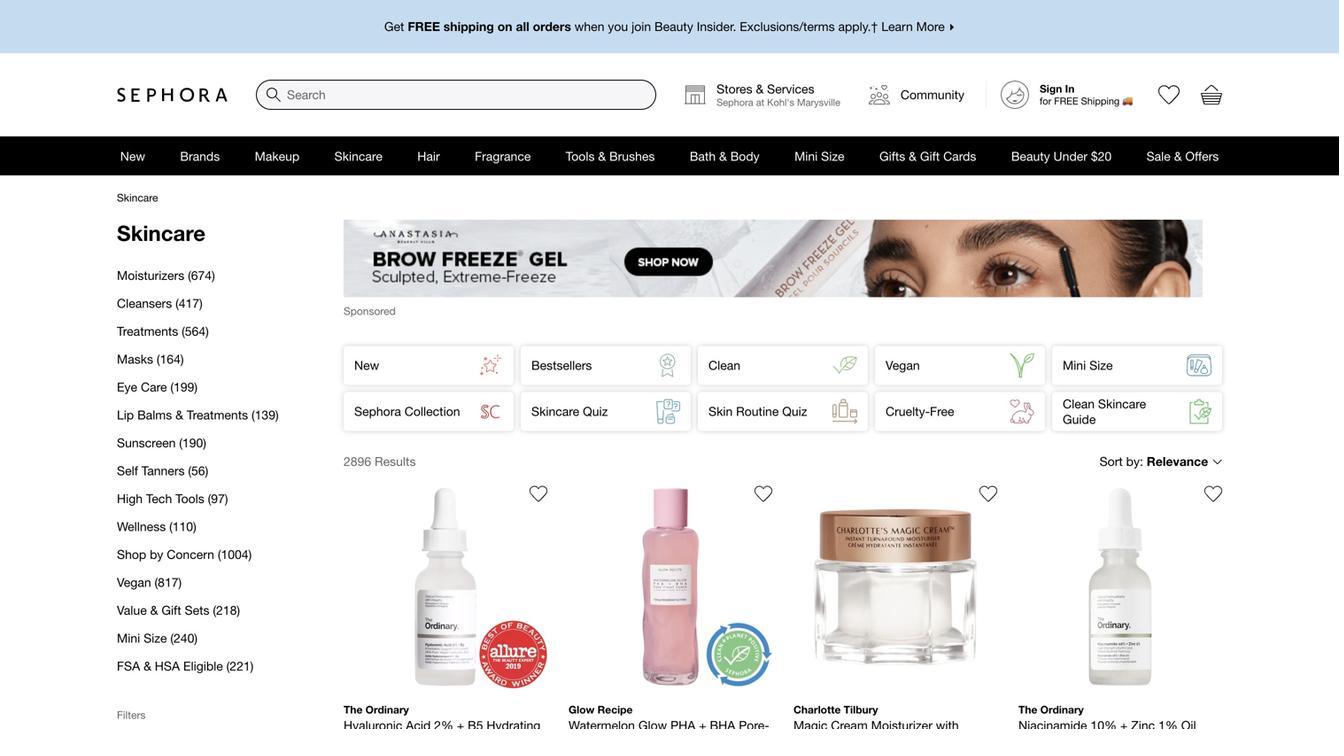 Task type: locate. For each thing, give the bounding box(es) containing it.
skincare up the sort
[[1099, 396, 1147, 411]]

& for stores
[[756, 81, 764, 96]]

(417)
[[176, 296, 203, 311]]

new down sponsored
[[354, 358, 379, 373]]

kohl's
[[767, 96, 795, 108]]

0 horizontal spatial mini
[[117, 631, 140, 645]]

treatments up sunscreen (190) link
[[187, 408, 248, 422]]

skincare up moisturizers
[[117, 191, 158, 204]]

makeup link
[[237, 136, 317, 175]]

(190)
[[179, 435, 206, 450]]

& inside stores & services sephora at kohl's marysville
[[756, 81, 764, 96]]

by
[[1127, 454, 1140, 469], [150, 547, 163, 562]]

(56)
[[188, 463, 208, 478]]

new link up sephora collection link
[[344, 346, 514, 385]]

cruelty-free link
[[875, 392, 1046, 431]]

0 vertical spatial new link
[[103, 136, 163, 175]]

1 horizontal spatial the
[[1019, 703, 1038, 716]]

wellness
[[117, 519, 166, 534]]

mini for mini size link to the left
[[795, 149, 818, 163]]

recipe
[[598, 703, 633, 716]]

& left brushes
[[598, 149, 606, 163]]

1 horizontal spatial the ordinary link
[[1019, 478, 1230, 729]]

1 vertical spatial gift
[[162, 603, 181, 618]]

sephora down stores
[[717, 96, 754, 108]]

sets
[[185, 603, 210, 618]]

gift left cards
[[920, 149, 940, 163]]

mini size up clean skincare guide
[[1063, 358, 1113, 373]]

skincare
[[335, 149, 383, 163], [117, 191, 158, 204], [117, 220, 206, 245], [1099, 396, 1147, 411], [532, 404, 580, 419]]

1 horizontal spatial the ordinary
[[1019, 703, 1084, 716]]

skincare quiz link
[[521, 392, 691, 431]]

1 horizontal spatial ordinary
[[1041, 703, 1084, 716]]

tools left (97)
[[176, 491, 204, 506]]

0 vertical spatial tools
[[566, 149, 595, 163]]

clean up guide
[[1063, 396, 1095, 411]]

mini down marysville
[[795, 149, 818, 163]]

mini up guide
[[1063, 358, 1086, 373]]

0 vertical spatial treatments
[[117, 324, 178, 338]]

skincare inside clean skincare guide
[[1099, 396, 1147, 411]]

free shipping on all orders
[[408, 19, 571, 34]]

masks (164)
[[117, 352, 184, 366]]

1 horizontal spatial treatments
[[187, 408, 248, 422]]

value & gift sets (218)
[[117, 603, 240, 618]]

quiz
[[583, 404, 608, 419], [783, 404, 808, 419]]

& up at
[[756, 81, 764, 96]]

1 vertical spatial treatments
[[187, 408, 248, 422]]

sign in to love the ordinary - hyaluronic acid 2% + b5 hydrating serum image
[[530, 485, 548, 503]]

1 horizontal spatial quiz
[[783, 404, 808, 419]]

0 vertical spatial gift
[[920, 149, 940, 163]]

lip
[[117, 408, 134, 422]]

skin routine quiz link
[[698, 392, 868, 431]]

the ordinary - hyaluronic acid 2% + b5 hydrating serum image
[[344, 485, 548, 689]]

0 horizontal spatial by
[[150, 547, 163, 562]]

tools
[[566, 149, 595, 163], [176, 491, 204, 506]]

mini size down marysville
[[795, 149, 845, 163]]

beauty
[[1012, 149, 1051, 163]]

1 vertical spatial mini size link
[[1053, 346, 1223, 385]]

1 the ordinary from the left
[[344, 703, 409, 716]]

0 horizontal spatial ordinary
[[366, 703, 409, 716]]

1 the from the left
[[344, 703, 363, 716]]

value
[[117, 603, 147, 618]]

sephora up 2896 results
[[354, 404, 401, 419]]

new link for bestsellers link
[[344, 346, 514, 385]]

2 horizontal spatial size
[[1090, 358, 1113, 373]]

treatments inside lip balms & treatments (139) link
[[187, 408, 248, 422]]

beauty under $20
[[1012, 149, 1112, 163]]

& right sale
[[1175, 149, 1182, 163]]

& for bath
[[719, 149, 727, 163]]

0 vertical spatial mini size link
[[777, 136, 862, 175]]

1 vertical spatial new link
[[344, 346, 514, 385]]

free left the shipping
[[408, 19, 440, 34]]

vegan for vegan
[[886, 358, 920, 373]]

mini inside "mini size (240)" link
[[117, 631, 140, 645]]

1 horizontal spatial clean
[[1063, 396, 1095, 411]]

results
[[375, 454, 416, 469]]

(164)
[[157, 352, 184, 366]]

charlotte tilbury - magic cream moisturizer with hyaluronic acid image
[[794, 485, 998, 689]]

0 horizontal spatial sephora
[[354, 404, 401, 419]]

by right shop
[[150, 547, 163, 562]]

& inside 'dropdown button'
[[1175, 149, 1182, 163]]

size up clean skincare guide
[[1090, 358, 1113, 373]]

1 horizontal spatial new link
[[344, 346, 514, 385]]

0 vertical spatial mini
[[795, 149, 818, 163]]

ordinary
[[366, 703, 409, 716], [1041, 703, 1084, 716]]

& right balms
[[176, 408, 183, 422]]

0 vertical spatial sephora
[[717, 96, 754, 108]]

stores
[[717, 81, 753, 96]]

treatments up masks (164)
[[117, 324, 178, 338]]

free
[[930, 404, 955, 419]]

2 the from the left
[[1019, 703, 1038, 716]]

tools left brushes
[[566, 149, 595, 163]]

0 horizontal spatial mini size
[[795, 149, 845, 163]]

quiz right routine
[[783, 404, 808, 419]]

0 vertical spatial clean
[[709, 358, 741, 373]]

None field
[[256, 80, 657, 110]]

skincare left hair
[[335, 149, 383, 163]]

2 the ordinary from the left
[[1019, 703, 1084, 716]]

eligible
[[183, 659, 223, 673]]

1 horizontal spatial by
[[1127, 454, 1140, 469]]

fsa & hsa eligible (221) link
[[117, 652, 301, 680]]

size down marysville
[[821, 149, 845, 163]]

clean up skin
[[709, 358, 741, 373]]

1 vertical spatial vegan
[[117, 575, 151, 590]]

(674)
[[188, 268, 215, 283]]

1 horizontal spatial tools
[[566, 149, 595, 163]]

2 ordinary from the left
[[1041, 703, 1084, 716]]

& right the value
[[150, 603, 158, 618]]

1 horizontal spatial vegan
[[886, 358, 920, 373]]

sign in to love glow recipe - watermelon glow pha + bha pore-tight toner image
[[755, 485, 773, 503]]

mini size link up clean skincare guide link
[[1053, 346, 1223, 385]]

services
[[767, 81, 815, 96]]

0 vertical spatial free
[[408, 19, 440, 34]]

by right the sort
[[1127, 454, 1140, 469]]

1 horizontal spatial mini
[[795, 149, 818, 163]]

clean link
[[698, 346, 868, 385]]

clean skincare guide link
[[1053, 392, 1223, 431]]

0 vertical spatial size
[[821, 149, 845, 163]]

0 vertical spatial vegan
[[886, 358, 920, 373]]

0 horizontal spatial the
[[344, 703, 363, 716]]

stores & services sephora at kohl's marysville
[[717, 81, 841, 108]]

0 horizontal spatial free
[[408, 19, 440, 34]]

1 horizontal spatial mini size
[[1063, 358, 1113, 373]]

value & gift sets (218) link
[[117, 596, 301, 624]]

by for concern
[[150, 547, 163, 562]]

free down in
[[1055, 95, 1079, 107]]

1 vertical spatial clean
[[1063, 396, 1095, 411]]

1 vertical spatial tools
[[176, 491, 204, 506]]

0 horizontal spatial the ordinary
[[344, 703, 409, 716]]

& right "gifts"
[[909, 149, 917, 163]]

2896 results
[[344, 454, 416, 469]]

self tanners (56) link
[[117, 457, 301, 485]]

sephora homepage image
[[117, 87, 228, 102]]

sort by : relevance
[[1100, 454, 1209, 469]]

&
[[756, 81, 764, 96], [598, 149, 606, 163], [719, 149, 727, 163], [909, 149, 917, 163], [1175, 149, 1182, 163], [176, 408, 183, 422], [150, 603, 158, 618], [144, 659, 151, 673]]

by for :
[[1127, 454, 1140, 469]]

0 horizontal spatial clean
[[709, 358, 741, 373]]

& right fsa
[[144, 659, 151, 673]]

fragrance link
[[458, 136, 549, 175]]

2 vertical spatial size
[[144, 631, 167, 645]]

tools & brushes
[[566, 149, 655, 163]]

1 horizontal spatial sephora
[[717, 96, 754, 108]]

the for the ordinary - hyaluronic acid 2% + b5 hydrating serum "image" at the left of the page
[[344, 703, 363, 716]]

1 ordinary from the left
[[366, 703, 409, 716]]

vegan up the value
[[117, 575, 151, 590]]

2 vertical spatial mini
[[117, 631, 140, 645]]

0 horizontal spatial gift
[[162, 603, 181, 618]]

0 horizontal spatial size
[[144, 631, 167, 645]]

2 quiz from the left
[[783, 404, 808, 419]]

mini up fsa
[[117, 631, 140, 645]]

0 vertical spatial mini size
[[795, 149, 845, 163]]

the ordinary
[[344, 703, 409, 716], [1019, 703, 1084, 716]]

sephora
[[717, 96, 754, 108], [354, 404, 401, 419]]

(564)
[[182, 324, 209, 338]]

1 vertical spatial free
[[1055, 95, 1079, 107]]

mini size
[[795, 149, 845, 163], [1063, 358, 1113, 373]]

new link left brands
[[103, 136, 163, 175]]

routine
[[736, 404, 779, 419]]

treatments (564) link
[[117, 317, 301, 345]]

0 vertical spatial by
[[1127, 454, 1140, 469]]

offers
[[1186, 149, 1219, 163]]

skincare link
[[317, 136, 400, 175]]

moisturizers (674) link
[[117, 261, 301, 289]]

mini size link down marysville
[[777, 136, 862, 175]]

skincare quiz
[[532, 404, 608, 419]]

self
[[117, 463, 138, 478]]

quiz down bestsellers link
[[583, 404, 608, 419]]

0 horizontal spatial the ordinary link
[[344, 478, 555, 729]]

0 horizontal spatial new
[[120, 149, 145, 163]]

under
[[1054, 149, 1088, 163]]

1 vertical spatial mini
[[1063, 358, 1086, 373]]

gift for cards
[[920, 149, 940, 163]]

bestsellers
[[532, 358, 592, 373]]

None search field
[[256, 80, 657, 110]]

self tanners (56)
[[117, 463, 208, 478]]

1 horizontal spatial free
[[1055, 95, 1079, 107]]

skin routine quiz
[[709, 404, 808, 419]]

gift left sets
[[162, 603, 181, 618]]

vegan
[[886, 358, 920, 373], [117, 575, 151, 590]]

the ordinary for the ordinary - niacinamide 10% + zinc 1% oil control serum image
[[1019, 703, 1084, 716]]

0 horizontal spatial treatments
[[117, 324, 178, 338]]

new link
[[103, 136, 163, 175], [344, 346, 514, 385]]

the for the ordinary - niacinamide 10% + zinc 1% oil control serum image
[[1019, 703, 1038, 716]]

treatments
[[117, 324, 178, 338], [187, 408, 248, 422]]

sign
[[1040, 83, 1063, 95]]

2 horizontal spatial mini
[[1063, 358, 1086, 373]]

1 horizontal spatial size
[[821, 149, 845, 163]]

new left brands
[[120, 149, 145, 163]]

shop
[[117, 547, 146, 562]]

guide
[[1063, 412, 1096, 426]]

0 horizontal spatial quiz
[[583, 404, 608, 419]]

size left (240)
[[144, 631, 167, 645]]

1 quiz from the left
[[583, 404, 608, 419]]

wellness (110)
[[117, 519, 196, 534]]

go to basket image
[[1201, 84, 1223, 105]]

cleansers (417) link
[[117, 289, 301, 317]]

0 horizontal spatial vegan
[[117, 575, 151, 590]]

image de bannière avec contenu sponsorisé image
[[344, 220, 1203, 297]]

filters
[[117, 709, 146, 721]]

moisturizers
[[117, 268, 184, 283]]

1 horizontal spatial gift
[[920, 149, 940, 163]]

vegan up cruelty-
[[886, 358, 920, 373]]

concern
[[167, 547, 214, 562]]

0 horizontal spatial tools
[[176, 491, 204, 506]]

orders
[[533, 19, 571, 34]]

1 vertical spatial by
[[150, 547, 163, 562]]

1 vertical spatial new
[[354, 358, 379, 373]]

0 horizontal spatial new link
[[103, 136, 163, 175]]

& right bath
[[719, 149, 727, 163]]

clean inside clean skincare guide
[[1063, 396, 1095, 411]]



Task type: describe. For each thing, give the bounding box(es) containing it.
lip balms & treatments (139)
[[117, 408, 279, 422]]

Search search field
[[257, 81, 656, 109]]

charlotte tilbury
[[794, 703, 879, 716]]

glow recipe link
[[569, 478, 780, 729]]

cleansers
[[117, 296, 172, 311]]

1 horizontal spatial new
[[354, 358, 379, 373]]

shipping
[[1082, 95, 1120, 107]]

free inside the sign in for free shipping 🚚
[[1055, 95, 1079, 107]]

vegan (817) link
[[117, 568, 301, 596]]

free inside button
[[408, 19, 440, 34]]

sign in for free shipping 🚚
[[1040, 83, 1133, 107]]

shipping
[[444, 19, 494, 34]]

eye care (199) link
[[117, 373, 301, 401]]

bath & body
[[690, 149, 760, 163]]

fsa
[[117, 659, 140, 673]]

1 vertical spatial size
[[1090, 358, 1113, 373]]

sephora inside stores & services sephora at kohl's marysville
[[717, 96, 754, 108]]

marysville
[[797, 96, 841, 108]]

glow
[[569, 703, 595, 716]]

sponsored
[[344, 305, 396, 317]]

in
[[1066, 83, 1075, 95]]

hsa
[[155, 659, 180, 673]]

sephora collection
[[354, 404, 460, 419]]

2 the ordinary link from the left
[[1019, 478, 1230, 729]]

gifts
[[880, 149, 906, 163]]

fragrance
[[475, 149, 531, 163]]

shop by concern (1004) link
[[117, 540, 301, 568]]

high tech tools (97)
[[117, 491, 228, 506]]

tools & brushes link
[[549, 136, 673, 175]]

1 horizontal spatial mini size link
[[1053, 346, 1223, 385]]

sort
[[1100, 454, 1123, 469]]

makeup
[[255, 149, 300, 163]]

fsa & hsa eligible (221)
[[117, 659, 254, 673]]

sunscreen (190) link
[[117, 429, 301, 457]]

brands link
[[163, 136, 237, 175]]

brands
[[180, 149, 220, 163]]

(139)
[[252, 408, 279, 422]]

clean skincare guide
[[1063, 396, 1147, 426]]

🚚
[[1123, 95, 1133, 107]]

skincare up moisturizers (674)
[[117, 220, 206, 245]]

(218)
[[213, 603, 240, 618]]

ordinary for 2nd the ordinary link from the left
[[1041, 703, 1084, 716]]

moisturizers (674)
[[117, 268, 215, 283]]

treatments (564)
[[117, 324, 209, 338]]

care
[[141, 380, 167, 394]]

sunscreen
[[117, 435, 176, 450]]

vegan link
[[875, 346, 1046, 385]]

high
[[117, 491, 143, 506]]

2896
[[344, 454, 371, 469]]

0 vertical spatial new
[[120, 149, 145, 163]]

mini size (240) link
[[117, 624, 301, 652]]

skincare down bestsellers
[[532, 404, 580, 419]]

0 horizontal spatial mini size link
[[777, 136, 862, 175]]

cruelty-free
[[886, 404, 955, 419]]

wellness (110) link
[[117, 513, 301, 540]]

gift for sets
[[162, 603, 181, 618]]

high tech tools (97) link
[[117, 485, 301, 513]]

at
[[756, 96, 765, 108]]

new link for 'brands' link
[[103, 136, 163, 175]]

collection
[[405, 404, 460, 419]]

eye
[[117, 380, 137, 394]]

bestsellers link
[[521, 346, 691, 385]]

sign in to love the ordinary - niacinamide 10% + zinc 1% oil control serum image
[[1205, 485, 1223, 503]]

ordinary for 2nd the ordinary link from the right
[[366, 703, 409, 716]]

& for tools
[[598, 149, 606, 163]]

on
[[498, 19, 513, 34]]

skin
[[709, 404, 733, 419]]

body
[[731, 149, 760, 163]]

& for fsa
[[144, 659, 151, 673]]

the ordinary for the ordinary - hyaluronic acid 2% + b5 hydrating serum "image" at the left of the page
[[344, 703, 409, 716]]

cruelty-
[[886, 404, 930, 419]]

community
[[901, 87, 965, 102]]

mini for "mini size (240)" link
[[117, 631, 140, 645]]

hair
[[418, 149, 440, 163]]

hair link
[[400, 136, 458, 175]]

sale & offers
[[1147, 149, 1219, 163]]

charlotte
[[794, 703, 841, 716]]

& for sale
[[1175, 149, 1182, 163]]

glow recipe - watermelon glow pha + bha pore-tight toner image
[[569, 485, 773, 689]]

& for gifts
[[909, 149, 917, 163]]

masks (164) link
[[117, 345, 301, 373]]

bath & body link
[[673, 136, 777, 175]]

the ordinary - niacinamide 10% + zinc 1% oil control serum image
[[1019, 485, 1223, 689]]

1 vertical spatial mini size
[[1063, 358, 1113, 373]]

bath
[[690, 149, 716, 163]]

sale
[[1147, 149, 1171, 163]]

vegan for vegan (817)
[[117, 575, 151, 590]]

sale & offers button
[[1130, 136, 1237, 175]]

sign in to love charlotte tilbury - magic cream moisturizer with hyaluronic acid image
[[980, 485, 998, 503]]

tilbury
[[844, 703, 879, 716]]

clean for clean
[[709, 358, 741, 373]]

1 the ordinary link from the left
[[344, 478, 555, 729]]

cards
[[944, 149, 977, 163]]

1 vertical spatial sephora
[[354, 404, 401, 419]]

glow recipe
[[569, 703, 633, 716]]

free shipping on all orders button
[[117, 0, 1223, 53]]

(97)
[[208, 491, 228, 506]]

(817)
[[155, 575, 182, 590]]

beauty under $20 button
[[994, 136, 1130, 175]]

mini size (240)
[[117, 631, 198, 645]]

& for value
[[150, 603, 158, 618]]

vegan (817)
[[117, 575, 182, 590]]

(240)
[[170, 631, 198, 645]]

clean for clean skincare guide
[[1063, 396, 1095, 411]]

treatments inside treatments (564) link
[[117, 324, 178, 338]]

balms
[[137, 408, 172, 422]]

(221)
[[227, 659, 254, 673]]



Task type: vqa. For each thing, say whether or not it's contained in the screenshot.
'Body' on the right of page
yes



